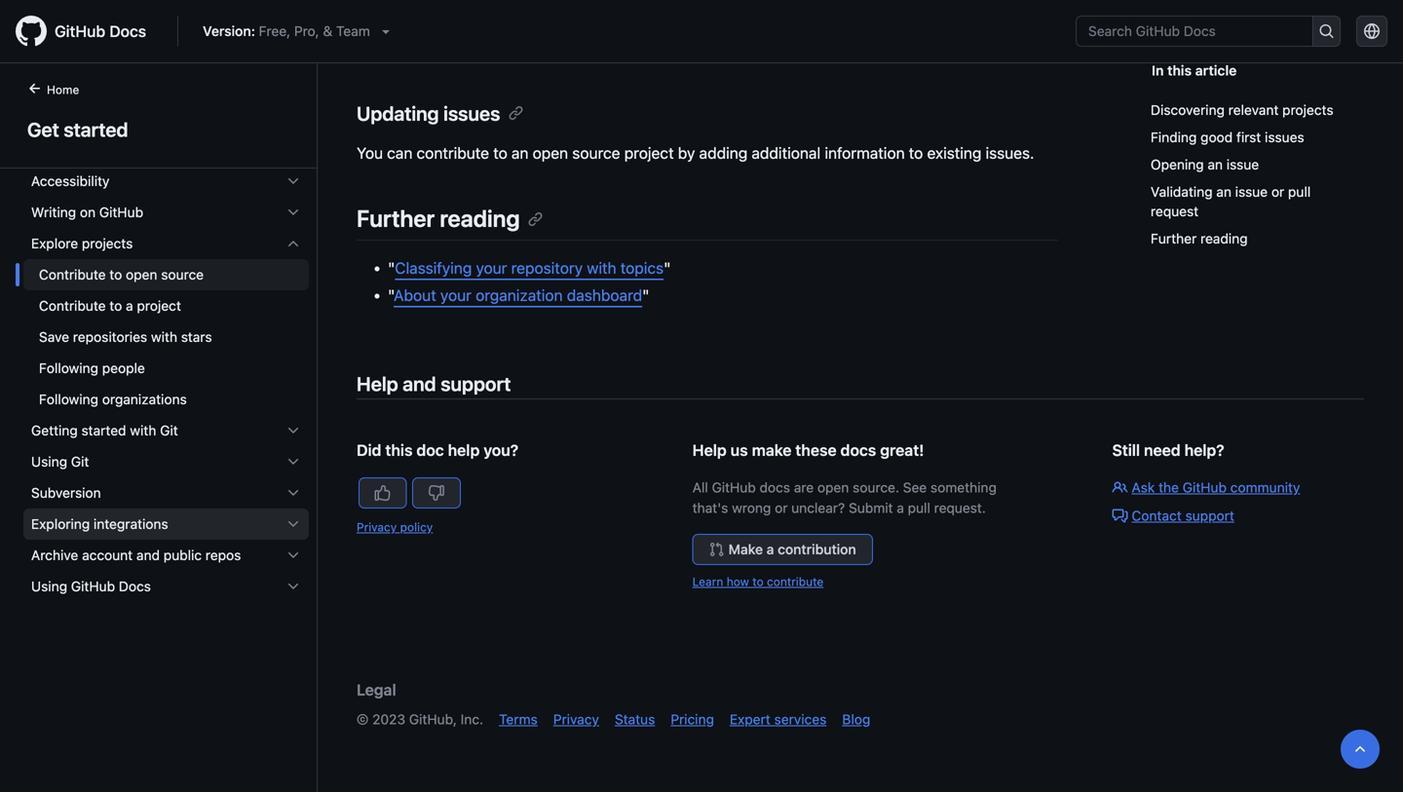 Task type: describe. For each thing, give the bounding box(es) containing it.
you can contribute to an open source project by merging a pull request into your local copy of the project and testing the changes. add the outcome of your testing in a comment on the pull request.
[[357, 18, 1056, 60]]

1 vertical spatial issues
[[1265, 129, 1305, 145]]

pull right merging at the top of page
[[774, 18, 799, 36]]

in
[[821, 41, 833, 60]]

pull inside all github docs are open source. see something that's wrong or unclear? submit a pull request.
[[908, 500, 931, 516]]

contribute to a project
[[39, 298, 181, 314]]

submit
[[849, 500, 893, 516]]

getting started with git
[[31, 422, 178, 439]]

exploring integrations
[[31, 516, 168, 532]]

your down classifying
[[440, 286, 472, 305]]

make
[[729, 541, 763, 557]]

the right add
[[621, 41, 644, 60]]

or inside validating an issue or pull request
[[1272, 184, 1285, 200]]

status
[[615, 711, 655, 727]]

finding good first issues link
[[1151, 124, 1357, 151]]

project inside get started element
[[137, 298, 181, 314]]

0 vertical spatial support
[[441, 372, 511, 395]]

2 testing from the left
[[768, 41, 816, 60]]

did this doc help you? option group
[[357, 478, 585, 509]]

issues.
[[986, 144, 1034, 162]]

issue for validating
[[1235, 184, 1268, 200]]

0 horizontal spatial git
[[71, 454, 89, 470]]

your up about your organization dashboard link
[[476, 259, 507, 277]]

to inside you can contribute to an open source project by merging a pull request into your local copy of the project and testing the changes. add the outcome of your testing in a comment on the pull request.
[[493, 18, 507, 36]]

using git button
[[23, 446, 309, 478]]

with for git
[[130, 422, 156, 439]]

0 horizontal spatial further
[[357, 204, 435, 232]]

topics
[[621, 259, 664, 277]]

0 horizontal spatial of
[[714, 41, 729, 60]]

community
[[1231, 479, 1300, 496]]

Search GitHub Docs search field
[[1077, 17, 1313, 46]]

subversion button
[[23, 478, 309, 509]]

get
[[27, 118, 59, 141]]

an down good
[[1208, 156, 1223, 172]]

privacy for privacy policy
[[357, 520, 397, 534]]

search image
[[1319, 23, 1335, 39]]

you can contribute to an open source project by adding additional information to existing issues.
[[357, 144, 1034, 162]]

pricing
[[671, 711, 714, 727]]

with inside " classifying your repository with topics " " about your organization dashboard "
[[587, 259, 616, 277]]

team
[[336, 23, 370, 39]]

privacy policy
[[357, 520, 433, 534]]

project left adding
[[624, 144, 674, 162]]

version: free, pro, & team
[[203, 23, 370, 39]]

sc 9kayk9 0 image for getting started with git
[[286, 423, 301, 439]]

a inside all github docs are open source. see something that's wrong or unclear? submit a pull request.
[[897, 500, 904, 516]]

did
[[357, 441, 381, 459]]

getting started with git button
[[23, 415, 309, 446]]

updating issues
[[357, 102, 500, 125]]

using for using git
[[31, 454, 67, 470]]

github,
[[409, 711, 457, 727]]

&
[[323, 23, 333, 39]]

status link
[[615, 711, 655, 727]]

organizations
[[102, 391, 187, 407]]

inc.
[[461, 711, 483, 727]]

following for following people
[[39, 360, 98, 376]]

pricing link
[[671, 711, 714, 727]]

classifying
[[395, 259, 472, 277]]

this for further reading
[[1168, 62, 1192, 78]]

sc 9kayk9 0 image for archive account and public repos
[[286, 548, 301, 563]]

ask the github community
[[1132, 479, 1300, 496]]

help us make these docs great!
[[693, 441, 924, 459]]

started for getting
[[81, 422, 126, 439]]

you?
[[484, 441, 519, 459]]

save repositories with stars link
[[23, 322, 309, 353]]

1 testing from the left
[[441, 41, 489, 60]]

help for help us make these docs great!
[[693, 441, 727, 459]]

request. inside all github docs are open source. see something that's wrong or unclear? submit a pull request.
[[934, 500, 986, 516]]

1 horizontal spatial reading
[[1201, 230, 1248, 247]]

1 horizontal spatial support
[[1186, 508, 1235, 524]]

sc 9kayk9 0 image for explore projects
[[286, 236, 301, 251]]

relevant
[[1229, 102, 1279, 118]]

get started element
[[0, 18, 318, 790]]

a up save repositories with stars at left top
[[126, 298, 133, 314]]

save repositories with stars
[[39, 329, 212, 345]]

following organizations link
[[23, 384, 309, 415]]

archive
[[31, 547, 78, 563]]

using github docs button
[[23, 571, 309, 602]]

learn how to contribute
[[693, 575, 824, 589]]

home
[[47, 83, 79, 96]]

terms link
[[499, 711, 538, 727]]

free,
[[259, 23, 291, 39]]

help?
[[1185, 441, 1225, 459]]

the left changes.
[[493, 41, 516, 60]]

request inside you can contribute to an open source project by merging a pull request into your local copy of the project and testing the changes. add the outcome of your testing in a comment on the pull request.
[[803, 18, 857, 36]]

or inside all github docs are open source. see something that's wrong or unclear? submit a pull request.
[[775, 500, 788, 516]]

sc 9kayk9 0 image for exploring integrations
[[286, 516, 301, 532]]

your down merging at the top of page
[[733, 41, 764, 60]]

contribute to open source
[[39, 267, 204, 283]]

opening
[[1151, 156, 1204, 172]]

started for get
[[64, 118, 128, 141]]

exploring integrations element
[[16, 509, 317, 540]]

add
[[589, 41, 617, 60]]

you for you can contribute to an open source project by adding additional information to existing issues.
[[357, 144, 383, 162]]

exploring integrations button
[[23, 509, 309, 540]]

existing
[[927, 144, 982, 162]]

the right ask
[[1159, 479, 1179, 496]]

finding good first issues
[[1151, 129, 1305, 145]]

legal
[[357, 681, 396, 699]]

contribute for contribute to open source
[[39, 267, 106, 283]]

expert
[[730, 711, 771, 727]]

docs inside dropdown button
[[119, 578, 151, 594]]

opening an issue
[[1151, 156, 1259, 172]]

finding
[[1151, 129, 1197, 145]]

how
[[727, 575, 749, 589]]

an inside you can contribute to an open source project by merging a pull request into your local copy of the project and testing the changes. add the outcome of your testing in a comment on the pull request.
[[512, 18, 529, 36]]

updating issues link
[[357, 102, 524, 125]]

a right in
[[837, 41, 845, 60]]

make a contribution link
[[693, 534, 873, 565]]

source inside the contribute to open source link
[[161, 267, 204, 283]]

explore projects element containing contribute to open source
[[16, 259, 317, 415]]

terms
[[499, 711, 538, 727]]

writing on github
[[31, 204, 143, 220]]

by for merging
[[678, 18, 695, 36]]

discovering relevant projects
[[1151, 102, 1334, 118]]

github docs
[[55, 22, 146, 40]]

you for you can contribute to an open source project by merging a pull request into your local copy of the project and testing the changes. add the outcome of your testing in a comment on the pull request.
[[357, 18, 383, 36]]

make a contribution
[[729, 541, 856, 557]]

into
[[861, 18, 887, 36]]

help and support
[[357, 372, 511, 395]]

these
[[796, 441, 837, 459]]

validating an issue or pull request
[[1151, 184, 1311, 219]]

make
[[752, 441, 792, 459]]

further inside "link"
[[1151, 230, 1197, 247]]

github inside all github docs are open source. see something that's wrong or unclear? submit a pull request.
[[712, 479, 756, 496]]

using git
[[31, 454, 89, 470]]

© 2023 github, inc.
[[357, 711, 483, 727]]

unclear?
[[792, 500, 845, 516]]

open inside you can contribute to an open source project by merging a pull request into your local copy of the project and testing the changes. add the outcome of your testing in a comment on the pull request.
[[533, 18, 568, 36]]

policy
[[400, 520, 433, 534]]

github up the contact support
[[1183, 479, 1227, 496]]

following for following organizations
[[39, 391, 98, 407]]

on inside dropdown button
[[80, 204, 96, 220]]

1 horizontal spatial further reading link
[[1151, 225, 1357, 252]]

need
[[1144, 441, 1181, 459]]

a right merging at the top of page
[[761, 18, 770, 36]]

about your organization dashboard link
[[394, 286, 642, 305]]

contribute for you can contribute to an open source project by merging a pull request into your local copy of the project and testing the changes. add the outcome of your testing in a comment on the pull request.
[[417, 18, 489, 36]]

classifying your repository with topics link
[[395, 259, 664, 277]]

contribute to a project link
[[23, 290, 309, 322]]

learn how to contribute link
[[693, 575, 824, 589]]



Task type: vqa. For each thing, say whether or not it's contained in the screenshot.
existing
yes



Task type: locate. For each thing, give the bounding box(es) containing it.
2 sc 9kayk9 0 image from the top
[[286, 205, 301, 220]]

a
[[761, 18, 770, 36], [837, 41, 845, 60], [126, 298, 133, 314], [897, 500, 904, 516], [767, 541, 774, 557]]

request inside validating an issue or pull request
[[1151, 203, 1199, 219]]

github inside dropdown button
[[99, 204, 143, 220]]

help up did
[[357, 372, 398, 395]]

0 horizontal spatial this
[[385, 441, 413, 459]]

merging
[[699, 18, 757, 36]]

you inside you can contribute to an open source project by merging a pull request into your local copy of the project and testing the changes. add the outcome of your testing in a comment on the pull request.
[[357, 18, 383, 36]]

0 vertical spatial of
[[1002, 18, 1017, 36]]

2 using from the top
[[31, 578, 67, 594]]

0 vertical spatial with
[[587, 259, 616, 277]]

and left 'public'
[[136, 547, 160, 563]]

by inside you can contribute to an open source project by merging a pull request into your local copy of the project and testing the changes. add the outcome of your testing in a comment on the pull request.
[[678, 18, 695, 36]]

github docs link
[[16, 16, 162, 47]]

1 vertical spatial projects
[[82, 235, 133, 251]]

an
[[512, 18, 529, 36], [512, 144, 529, 162], [1208, 156, 1223, 172], [1217, 184, 1232, 200]]

a down see
[[897, 500, 904, 516]]

0 vertical spatial request.
[[998, 41, 1056, 60]]

2 contribute from the top
[[39, 298, 106, 314]]

sc 9kayk9 0 image inside 'writing on github' dropdown button
[[286, 205, 301, 220]]

privacy right terms link
[[553, 711, 599, 727]]

first
[[1237, 129, 1261, 145]]

request. down something
[[934, 500, 986, 516]]

the
[[1021, 18, 1043, 36], [493, 41, 516, 60], [621, 41, 644, 60], [942, 41, 965, 60], [1159, 479, 1179, 496]]

contribute
[[417, 18, 489, 36], [417, 144, 489, 162], [767, 575, 824, 589]]

using github docs
[[31, 578, 151, 594]]

ask
[[1132, 479, 1155, 496]]

0 vertical spatial on
[[920, 41, 938, 60]]

docs left the are
[[760, 479, 790, 496]]

sc 9kayk9 0 image inside 'using git' dropdown button
[[286, 454, 301, 470]]

all
[[693, 479, 708, 496]]

help for help and support
[[357, 372, 398, 395]]

docs inside all github docs are open source. see something that's wrong or unclear? submit a pull request.
[[760, 479, 790, 496]]

1 horizontal spatial further reading
[[1151, 230, 1248, 247]]

getting
[[31, 422, 78, 439]]

1 vertical spatial docs
[[760, 479, 790, 496]]

1 vertical spatial git
[[71, 454, 89, 470]]

contribute for contribute to a project
[[39, 298, 106, 314]]

request. down copy
[[998, 41, 1056, 60]]

can down 'updating' on the left top
[[387, 144, 413, 162]]

0 horizontal spatial reading
[[440, 204, 520, 232]]

on
[[920, 41, 938, 60], [80, 204, 96, 220]]

0 vertical spatial issues
[[444, 102, 500, 125]]

1 vertical spatial support
[[1186, 508, 1235, 524]]

further reading up classifying
[[357, 204, 520, 232]]

following people
[[39, 360, 145, 376]]

1 vertical spatial following
[[39, 391, 98, 407]]

git down following organizations link
[[160, 422, 178, 439]]

pull down see
[[908, 500, 931, 516]]

0 vertical spatial help
[[357, 372, 398, 395]]

started inside dropdown button
[[81, 422, 126, 439]]

further reading down validating an issue or pull request
[[1151, 230, 1248, 247]]

save
[[39, 329, 69, 345]]

doc
[[417, 441, 444, 459]]

0 vertical spatial source
[[572, 18, 620, 36]]

repository
[[511, 259, 583, 277]]

git up subversion
[[71, 454, 89, 470]]

github up home
[[55, 22, 105, 40]]

good
[[1201, 129, 1233, 145]]

testing
[[441, 41, 489, 60], [768, 41, 816, 60]]

1 vertical spatial or
[[775, 500, 788, 516]]

testing up updating issues 'link'
[[441, 41, 489, 60]]

updating
[[357, 102, 439, 125]]

1 vertical spatial started
[[81, 422, 126, 439]]

2 vertical spatial with
[[130, 422, 156, 439]]

1 vertical spatial contribute
[[39, 298, 106, 314]]

source for adding
[[572, 144, 620, 162]]

1 horizontal spatial further
[[1151, 230, 1197, 247]]

issues right 'updating' on the left top
[[444, 102, 500, 125]]

" classifying your repository with topics " " about your organization dashboard "
[[388, 259, 671, 305]]

reading
[[440, 204, 520, 232], [1201, 230, 1248, 247]]

sc 9kayk9 0 image for writing on github
[[286, 205, 301, 220]]

a right make
[[767, 541, 774, 557]]

your right into
[[892, 18, 923, 36]]

pull down copy
[[969, 41, 994, 60]]

wrong
[[732, 500, 771, 516]]

can inside you can contribute to an open source project by merging a pull request into your local copy of the project and testing the changes. add the outcome of your testing in a comment on the pull request.
[[387, 18, 413, 36]]

1 contribute from the top
[[39, 267, 106, 283]]

sc 9kayk9 0 image inside subversion dropdown button
[[286, 485, 301, 501]]

1 sc 9kayk9 0 image from the top
[[286, 236, 301, 251]]

get started link
[[23, 115, 293, 144]]

are
[[794, 479, 814, 496]]

request down the "validating"
[[1151, 203, 1199, 219]]

by up outcome
[[678, 18, 695, 36]]

help left the us
[[693, 441, 727, 459]]

us
[[731, 441, 748, 459]]

with down organizations
[[130, 422, 156, 439]]

1 horizontal spatial testing
[[768, 41, 816, 60]]

stars
[[181, 329, 212, 345]]

0 vertical spatial or
[[1272, 184, 1285, 200]]

services
[[774, 711, 827, 727]]

or down opening an issue link
[[1272, 184, 1285, 200]]

2 vertical spatial source
[[161, 267, 204, 283]]

on inside you can contribute to an open source project by merging a pull request into your local copy of the project and testing the changes. add the outcome of your testing in a comment on the pull request.
[[920, 41, 938, 60]]

further reading link down validating an issue or pull request
[[1151, 225, 1357, 252]]

an inside validating an issue or pull request
[[1217, 184, 1232, 200]]

1 horizontal spatial request
[[1151, 203, 1199, 219]]

2 following from the top
[[39, 391, 98, 407]]

2 can from the top
[[387, 144, 413, 162]]

project down triangle down image
[[357, 41, 406, 60]]

contribute
[[39, 267, 106, 283], [39, 298, 106, 314]]

contribute up save on the top left
[[39, 298, 106, 314]]

expert services link
[[730, 711, 827, 727]]

1 horizontal spatial docs
[[841, 441, 876, 459]]

explore projects element containing explore projects
[[16, 228, 317, 415]]

0 horizontal spatial testing
[[441, 41, 489, 60]]

0 vertical spatial can
[[387, 18, 413, 36]]

0 vertical spatial issue
[[1227, 156, 1259, 172]]

docs up home link
[[109, 22, 146, 40]]

with up the dashboard
[[587, 259, 616, 277]]

issues right the "first"
[[1265, 129, 1305, 145]]

projects up the contribute to open source at the left top
[[82, 235, 133, 251]]

support up help
[[441, 372, 511, 395]]

request up in
[[803, 18, 857, 36]]

to
[[493, 18, 507, 36], [493, 144, 507, 162], [909, 144, 923, 162], [110, 267, 122, 283], [110, 298, 122, 314], [753, 575, 764, 589]]

with for stars
[[151, 329, 177, 345]]

1 following from the top
[[39, 360, 98, 376]]

public
[[164, 547, 202, 563]]

using down getting
[[31, 454, 67, 470]]

2 vertical spatial and
[[136, 547, 160, 563]]

0 vertical spatial projects
[[1283, 102, 1334, 118]]

1 using from the top
[[31, 454, 67, 470]]

accessibility
[[31, 173, 110, 189]]

source for merging
[[572, 18, 620, 36]]

0 horizontal spatial or
[[775, 500, 788, 516]]

1 vertical spatial this
[[385, 441, 413, 459]]

1 horizontal spatial on
[[920, 41, 938, 60]]

1 vertical spatial on
[[80, 204, 96, 220]]

this for learn how to contribute
[[385, 441, 413, 459]]

docs
[[109, 22, 146, 40], [119, 578, 151, 594]]

explore projects
[[31, 235, 133, 251]]

contribute down updating issues 'link'
[[417, 144, 489, 162]]

contact
[[1132, 508, 1182, 524]]

and inside dropdown button
[[136, 547, 160, 563]]

issue down opening an issue link
[[1235, 184, 1268, 200]]

1 explore projects element from the top
[[16, 228, 317, 415]]

sc 9kayk9 0 image
[[286, 173, 301, 189], [286, 205, 301, 220], [286, 454, 301, 470], [286, 516, 301, 532], [286, 579, 301, 594]]

1 horizontal spatial privacy
[[553, 711, 599, 727]]

github up explore projects
[[99, 204, 143, 220]]

an down opening an issue
[[1217, 184, 1232, 200]]

1 horizontal spatial this
[[1168, 62, 1192, 78]]

discovering relevant projects link
[[1151, 96, 1357, 124]]

1 vertical spatial by
[[678, 144, 695, 162]]

2 you from the top
[[357, 144, 383, 162]]

1 vertical spatial help
[[693, 441, 727, 459]]

git
[[160, 422, 178, 439], [71, 454, 89, 470]]

archive account and public repos
[[31, 547, 241, 563]]

and up updating issues
[[410, 41, 437, 60]]

you down 'updating' on the left top
[[357, 144, 383, 162]]

1 vertical spatial issue
[[1235, 184, 1268, 200]]

1 vertical spatial can
[[387, 144, 413, 162]]

scroll to top image
[[1353, 742, 1368, 757]]

an up changes.
[[512, 18, 529, 36]]

2 sc 9kayk9 0 image from the top
[[286, 423, 301, 439]]

reading up classifying
[[440, 204, 520, 232]]

0 vertical spatial contribute
[[417, 18, 489, 36]]

about
[[394, 286, 436, 305]]

exploring
[[31, 516, 90, 532]]

0 vertical spatial this
[[1168, 62, 1192, 78]]

1 vertical spatial docs
[[119, 578, 151, 594]]

sc 9kayk9 0 image inside archive account and public repos dropdown button
[[286, 548, 301, 563]]

sc 9kayk9 0 image for subversion
[[286, 485, 301, 501]]

1 horizontal spatial help
[[693, 441, 727, 459]]

2 by from the top
[[678, 144, 695, 162]]

1 vertical spatial privacy
[[553, 711, 599, 727]]

the right copy
[[1021, 18, 1043, 36]]

projects inside discovering relevant projects link
[[1283, 102, 1334, 118]]

sc 9kayk9 0 image inside 'accessibility' dropdown button
[[286, 173, 301, 189]]

1 by from the top
[[678, 18, 695, 36]]

of right copy
[[1002, 18, 1017, 36]]

sc 9kayk9 0 image inside getting started with git dropdown button
[[286, 423, 301, 439]]

1 vertical spatial request.
[[934, 500, 986, 516]]

1 vertical spatial and
[[403, 372, 436, 395]]

testing left in
[[768, 41, 816, 60]]

pro,
[[294, 23, 319, 39]]

dashboard
[[567, 286, 642, 305]]

issue inside validating an issue or pull request
[[1235, 184, 1268, 200]]

contribute to open source link
[[23, 259, 309, 290]]

0 horizontal spatial support
[[441, 372, 511, 395]]

validating
[[1151, 184, 1213, 200]]

validating an issue or pull request link
[[1151, 178, 1357, 225]]

github down account
[[71, 578, 115, 594]]

organization
[[476, 286, 563, 305]]

privacy left policy
[[357, 520, 397, 534]]

github inside dropdown button
[[71, 578, 115, 594]]

on down local
[[920, 41, 938, 60]]

explore projects element
[[16, 228, 317, 415], [16, 259, 317, 415]]

using for using github docs
[[31, 578, 67, 594]]

that's
[[693, 500, 728, 516]]

can for you can contribute to an open source project by adding additional information to existing issues.
[[387, 144, 413, 162]]

3 sc 9kayk9 0 image from the top
[[286, 485, 301, 501]]

further down the "validating"
[[1151, 230, 1197, 247]]

and
[[410, 41, 437, 60], [403, 372, 436, 395], [136, 547, 160, 563]]

0 vertical spatial and
[[410, 41, 437, 60]]

1 horizontal spatial projects
[[1283, 102, 1334, 118]]

contribute down make a contribution
[[767, 575, 824, 589]]

contribute inside you can contribute to an open source project by merging a pull request into your local copy of the project and testing the changes. add the outcome of your testing in a comment on the pull request.
[[417, 18, 489, 36]]

1 you from the top
[[357, 18, 383, 36]]

contribution
[[778, 541, 856, 557]]

0 horizontal spatial projects
[[82, 235, 133, 251]]

issue inside opening an issue link
[[1227, 156, 1259, 172]]

with inside getting started with git dropdown button
[[130, 422, 156, 439]]

open inside all github docs are open source. see something that's wrong or unclear? submit a pull request.
[[818, 479, 849, 496]]

contribute for you can contribute to an open source project by adding additional information to existing issues.
[[417, 144, 489, 162]]

select language: current language is english image
[[1364, 23, 1380, 39]]

copy
[[964, 18, 998, 36]]

sc 9kayk9 0 image for using github docs
[[286, 579, 301, 594]]

additional
[[752, 144, 821, 162]]

sc 9kayk9 0 image inside "explore projects" dropdown button
[[286, 236, 301, 251]]

0 horizontal spatial docs
[[760, 479, 790, 496]]

sc 9kayk9 0 image inside exploring integrations dropdown button
[[286, 516, 301, 532]]

None search field
[[1076, 16, 1341, 47]]

all github docs are open source. see something that's wrong or unclear? submit a pull request.
[[693, 479, 997, 516]]

following down save on the top left
[[39, 360, 98, 376]]

people
[[102, 360, 145, 376]]

open inside get started element
[[126, 267, 157, 283]]

triangle down image
[[378, 23, 394, 39]]

3 sc 9kayk9 0 image from the top
[[286, 454, 301, 470]]

still need help?
[[1112, 441, 1225, 459]]

privacy for privacy
[[553, 711, 599, 727]]

0 vertical spatial by
[[678, 18, 695, 36]]

of down merging at the top of page
[[714, 41, 729, 60]]

tooltip
[[1341, 730, 1380, 769]]

in this article element
[[1152, 60, 1364, 81]]

this right did
[[385, 441, 413, 459]]

started
[[64, 118, 128, 141], [81, 422, 126, 439]]

pull down opening an issue link
[[1288, 184, 1311, 200]]

2 explore projects element from the top
[[16, 259, 317, 415]]

issue for opening
[[1227, 156, 1259, 172]]

can for you can contribute to an open source project by merging a pull request into your local copy of the project and testing the changes. add the outcome of your testing in a comment on the pull request.
[[387, 18, 413, 36]]

5 sc 9kayk9 0 image from the top
[[286, 579, 301, 594]]

projects inside "explore projects" dropdown button
[[82, 235, 133, 251]]

0 horizontal spatial issues
[[444, 102, 500, 125]]

started down home link
[[64, 118, 128, 141]]

1 horizontal spatial request.
[[998, 41, 1056, 60]]

sc 9kayk9 0 image inside using github docs dropdown button
[[286, 579, 301, 594]]

ask the github community link
[[1112, 479, 1300, 496]]

and up doc at the bottom left
[[403, 372, 436, 395]]

open
[[533, 18, 568, 36], [533, 144, 568, 162], [126, 267, 157, 283], [818, 479, 849, 496]]

0 vertical spatial started
[[64, 118, 128, 141]]

request. inside you can contribute to an open source project by merging a pull request into your local copy of the project and testing the changes. add the outcome of your testing in a comment on the pull request.
[[998, 41, 1056, 60]]

0 vertical spatial privacy
[[357, 520, 397, 534]]

1 can from the top
[[387, 18, 413, 36]]

1 vertical spatial with
[[151, 329, 177, 345]]

repositories
[[73, 329, 147, 345]]

with inside save repositories with stars link
[[151, 329, 177, 345]]

0 vertical spatial using
[[31, 454, 67, 470]]

started down "following organizations"
[[81, 422, 126, 439]]

github up wrong
[[712, 479, 756, 496]]

4 sc 9kayk9 0 image from the top
[[286, 516, 301, 532]]

0 vertical spatial git
[[160, 422, 178, 439]]

sc 9kayk9 0 image for accessibility
[[286, 173, 301, 189]]

source.
[[853, 479, 899, 496]]

contribute down explore projects
[[39, 267, 106, 283]]

0 horizontal spatial on
[[80, 204, 96, 220]]

pull inside validating an issue or pull request
[[1288, 184, 1311, 200]]

©
[[357, 711, 369, 727]]

0 horizontal spatial request.
[[934, 500, 986, 516]]

4 sc 9kayk9 0 image from the top
[[286, 548, 301, 563]]

1 vertical spatial using
[[31, 578, 67, 594]]

an down updating issues 'link'
[[512, 144, 529, 162]]

you right "&"
[[357, 18, 383, 36]]

blog link
[[842, 711, 871, 727]]

0 horizontal spatial further reading link
[[357, 204, 543, 232]]

1 horizontal spatial of
[[1002, 18, 1017, 36]]

or right wrong
[[775, 500, 788, 516]]

version:
[[203, 23, 255, 39]]

1 vertical spatial of
[[714, 41, 729, 60]]

contribute right triangle down image
[[417, 18, 489, 36]]

1 vertical spatial you
[[357, 144, 383, 162]]

and inside you can contribute to an open source project by merging a pull request into your local copy of the project and testing the changes. add the outcome of your testing in a comment on the pull request.
[[410, 41, 437, 60]]

0 vertical spatial docs
[[841, 441, 876, 459]]

1 horizontal spatial issues
[[1265, 129, 1305, 145]]

sc 9kayk9 0 image for using git
[[286, 454, 301, 470]]

local
[[927, 18, 960, 36]]

by for adding
[[678, 144, 695, 162]]

contact support link
[[1112, 508, 1235, 524]]

further reading link up classifying
[[357, 204, 543, 232]]

sc 9kayk9 0 image
[[286, 236, 301, 251], [286, 423, 301, 439], [286, 485, 301, 501], [286, 548, 301, 563]]

0 vertical spatial request
[[803, 18, 857, 36]]

your
[[892, 18, 923, 36], [733, 41, 764, 60], [476, 259, 507, 277], [440, 286, 472, 305]]

projects right relevant
[[1283, 102, 1334, 118]]

subversion
[[31, 485, 101, 501]]

project down the contribute to open source link
[[137, 298, 181, 314]]

1 vertical spatial request
[[1151, 203, 1199, 219]]

project up outcome
[[624, 18, 674, 36]]

1 horizontal spatial git
[[160, 422, 178, 439]]

docs down archive account and public repos
[[119, 578, 151, 594]]

0 vertical spatial you
[[357, 18, 383, 36]]

see
[[903, 479, 927, 496]]

by left adding
[[678, 144, 695, 162]]

issue down the "first"
[[1227, 156, 1259, 172]]

docs up 'source.'
[[841, 441, 876, 459]]

pull
[[774, 18, 799, 36], [969, 41, 994, 60], [1288, 184, 1311, 200], [908, 500, 931, 516]]

0 horizontal spatial further reading
[[357, 204, 520, 232]]

0 horizontal spatial privacy
[[357, 520, 397, 534]]

can right team
[[387, 18, 413, 36]]

further reading inside "link"
[[1151, 230, 1248, 247]]

support down ask the github community link
[[1186, 508, 1235, 524]]

following organizations
[[39, 391, 187, 407]]

repos
[[205, 547, 241, 563]]

0 horizontal spatial request
[[803, 18, 857, 36]]

following up getting
[[39, 391, 98, 407]]

0 horizontal spatial help
[[357, 372, 398, 395]]

1 sc 9kayk9 0 image from the top
[[286, 173, 301, 189]]

1 horizontal spatial or
[[1272, 184, 1285, 200]]

0 vertical spatial following
[[39, 360, 98, 376]]

1 vertical spatial contribute
[[417, 144, 489, 162]]

0 vertical spatial contribute
[[39, 267, 106, 283]]

on up explore projects
[[80, 204, 96, 220]]

further up classifying
[[357, 204, 435, 232]]

2 vertical spatial contribute
[[767, 575, 824, 589]]

reading down validating an issue or pull request
[[1201, 230, 1248, 247]]

with down contribute to a project link
[[151, 329, 177, 345]]

source inside you can contribute to an open source project by merging a pull request into your local copy of the project and testing the changes. add the outcome of your testing in a comment on the pull request.
[[572, 18, 620, 36]]

archive account and public repos button
[[23, 540, 309, 571]]

outcome
[[648, 41, 710, 60]]

0 vertical spatial docs
[[109, 22, 146, 40]]

1 vertical spatial source
[[572, 144, 620, 162]]

information
[[825, 144, 905, 162]]

the down local
[[942, 41, 965, 60]]

using down archive
[[31, 578, 67, 594]]

this right in
[[1168, 62, 1192, 78]]



